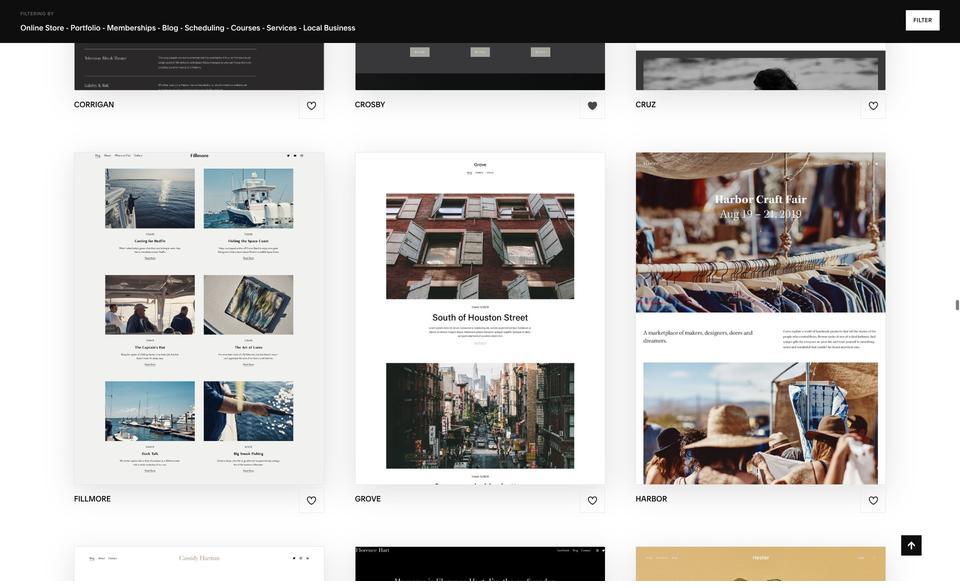 Task type: describe. For each thing, give the bounding box(es) containing it.
preview for preview grove
[[443, 319, 483, 329]]

1 vertical spatial harbor
[[763, 319, 802, 329]]

harbor inside button
[[765, 301, 803, 311]]

add fillmore to your favorites list image
[[307, 496, 317, 506]]

with for grove
[[461, 301, 485, 311]]

store
[[45, 23, 64, 32]]

corrigan
[[74, 100, 114, 109]]

local
[[303, 23, 322, 32]]

fillmore image
[[75, 153, 324, 485]]

back to top image
[[906, 541, 917, 551]]

start for preview grove
[[431, 301, 459, 311]]

start with grove
[[431, 301, 519, 311]]

2 vertical spatial grove
[[355, 495, 381, 504]]

start with fillmore
[[144, 301, 245, 311]]

7 - from the left
[[299, 23, 301, 32]]

fillmore inside button
[[199, 301, 245, 311]]

preview harbor link
[[720, 312, 802, 337]]

2 vertical spatial harbor
[[636, 495, 667, 504]]

portfolio
[[70, 23, 101, 32]]

preview harbor
[[720, 319, 802, 329]]

harman image
[[75, 548, 324, 582]]

crosby image
[[355, 0, 605, 90]]

crosby
[[355, 100, 385, 109]]

3 start from the left
[[709, 301, 737, 311]]

harbor image
[[636, 153, 886, 485]]

preview fillmore
[[155, 319, 243, 329]]

courses
[[231, 23, 260, 32]]

2 - from the left
[[102, 23, 105, 32]]

with inside start with harbor button
[[739, 301, 762, 311]]

hart image
[[355, 548, 605, 582]]

1 vertical spatial fillmore
[[198, 319, 243, 329]]

corrigan image
[[75, 0, 324, 90]]

add corrigan to your favorites list image
[[307, 101, 317, 111]]

5 - from the left
[[226, 23, 229, 32]]

online
[[20, 23, 43, 32]]

3 - from the left
[[158, 23, 160, 32]]

start with grove button
[[431, 294, 529, 319]]

cruz
[[636, 100, 656, 109]]

4 - from the left
[[180, 23, 183, 32]]

start with harbor
[[709, 301, 803, 311]]

by
[[47, 11, 54, 16]]

business
[[324, 23, 355, 32]]

6 - from the left
[[262, 23, 265, 32]]



Task type: vqa. For each thing, say whether or not it's contained in the screenshot.
the rightmost "online"
no



Task type: locate. For each thing, give the bounding box(es) containing it.
1 horizontal spatial preview
[[443, 319, 483, 329]]

preview grove
[[443, 319, 517, 329]]

0 horizontal spatial preview
[[155, 319, 195, 329]]

fillmore
[[199, 301, 245, 311], [198, 319, 243, 329], [74, 495, 111, 504]]

start inside button
[[144, 301, 172, 311]]

preview down start with harbor
[[720, 319, 761, 329]]

grove
[[487, 301, 519, 311], [485, 319, 517, 329], [355, 495, 381, 504]]

1 with from the left
[[174, 301, 197, 311]]

with inside start with grove button
[[461, 301, 485, 311]]

3 with from the left
[[739, 301, 762, 311]]

0 horizontal spatial with
[[174, 301, 197, 311]]

with
[[174, 301, 197, 311], [461, 301, 485, 311], [739, 301, 762, 311]]

with up preview harbor
[[739, 301, 762, 311]]

start for preview fillmore
[[144, 301, 172, 311]]

0 horizontal spatial start
[[144, 301, 172, 311]]

start with fillmore button
[[144, 294, 255, 319]]

preview for preview fillmore
[[155, 319, 195, 329]]

3 preview from the left
[[720, 319, 761, 329]]

add cruz to your favorites list image
[[868, 101, 878, 111]]

1 horizontal spatial start
[[431, 301, 459, 311]]

1 - from the left
[[66, 23, 69, 32]]

- left blog
[[158, 23, 160, 32]]

- left courses
[[226, 23, 229, 32]]

with up preview grove
[[461, 301, 485, 311]]

filtering
[[20, 11, 46, 16]]

- right courses
[[262, 23, 265, 32]]

preview down start with fillmore
[[155, 319, 195, 329]]

add grove to your favorites list image
[[587, 496, 598, 506]]

preview grove link
[[443, 312, 517, 337]]

start with harbor button
[[709, 294, 813, 319]]

2 start from the left
[[431, 301, 459, 311]]

-
[[66, 23, 69, 32], [102, 23, 105, 32], [158, 23, 160, 32], [180, 23, 183, 32], [226, 23, 229, 32], [262, 23, 265, 32], [299, 23, 301, 32]]

start up preview harbor
[[709, 301, 737, 311]]

preview inside preview harbor link
[[720, 319, 761, 329]]

1 vertical spatial grove
[[485, 319, 517, 329]]

start up preview fillmore
[[144, 301, 172, 311]]

0 vertical spatial fillmore
[[199, 301, 245, 311]]

with for fillmore
[[174, 301, 197, 311]]

filter
[[913, 17, 932, 24]]

1 horizontal spatial with
[[461, 301, 485, 311]]

preview
[[155, 319, 195, 329], [443, 319, 483, 329], [720, 319, 761, 329]]

remove crosby from your favorites list image
[[587, 101, 598, 111]]

2 preview from the left
[[443, 319, 483, 329]]

start up preview grove
[[431, 301, 459, 311]]

hester image
[[636, 548, 886, 582]]

2 with from the left
[[461, 301, 485, 311]]

grove inside button
[[487, 301, 519, 311]]

harbor
[[765, 301, 803, 311], [763, 319, 802, 329], [636, 495, 667, 504]]

scheduling
[[185, 23, 225, 32]]

grove image
[[355, 153, 605, 485]]

filter button
[[906, 10, 940, 31]]

preview for preview harbor
[[720, 319, 761, 329]]

with inside the start with fillmore button
[[174, 301, 197, 311]]

add harbor to your favorites list image
[[868, 496, 878, 506]]

memberships
[[107, 23, 156, 32]]

- right portfolio
[[102, 23, 105, 32]]

1 preview from the left
[[155, 319, 195, 329]]

- left local
[[299, 23, 301, 32]]

2 horizontal spatial with
[[739, 301, 762, 311]]

1 start from the left
[[144, 301, 172, 311]]

preview down 'start with grove'
[[443, 319, 483, 329]]

2 horizontal spatial start
[[709, 301, 737, 311]]

0 vertical spatial harbor
[[765, 301, 803, 311]]

blog
[[162, 23, 178, 32]]

start
[[144, 301, 172, 311], [431, 301, 459, 311], [709, 301, 737, 311]]

preview inside 'preview grove' link
[[443, 319, 483, 329]]

2 vertical spatial fillmore
[[74, 495, 111, 504]]

online store - portfolio - memberships - blog - scheduling - courses - services - local business
[[20, 23, 355, 32]]

with up preview fillmore
[[174, 301, 197, 311]]

2 horizontal spatial preview
[[720, 319, 761, 329]]

- right blog
[[180, 23, 183, 32]]

filtering by
[[20, 11, 54, 16]]

- right store at the left top of page
[[66, 23, 69, 32]]

0 vertical spatial grove
[[487, 301, 519, 311]]

preview fillmore link
[[155, 312, 243, 337]]

cruz image
[[636, 0, 886, 90]]

services
[[267, 23, 297, 32]]



